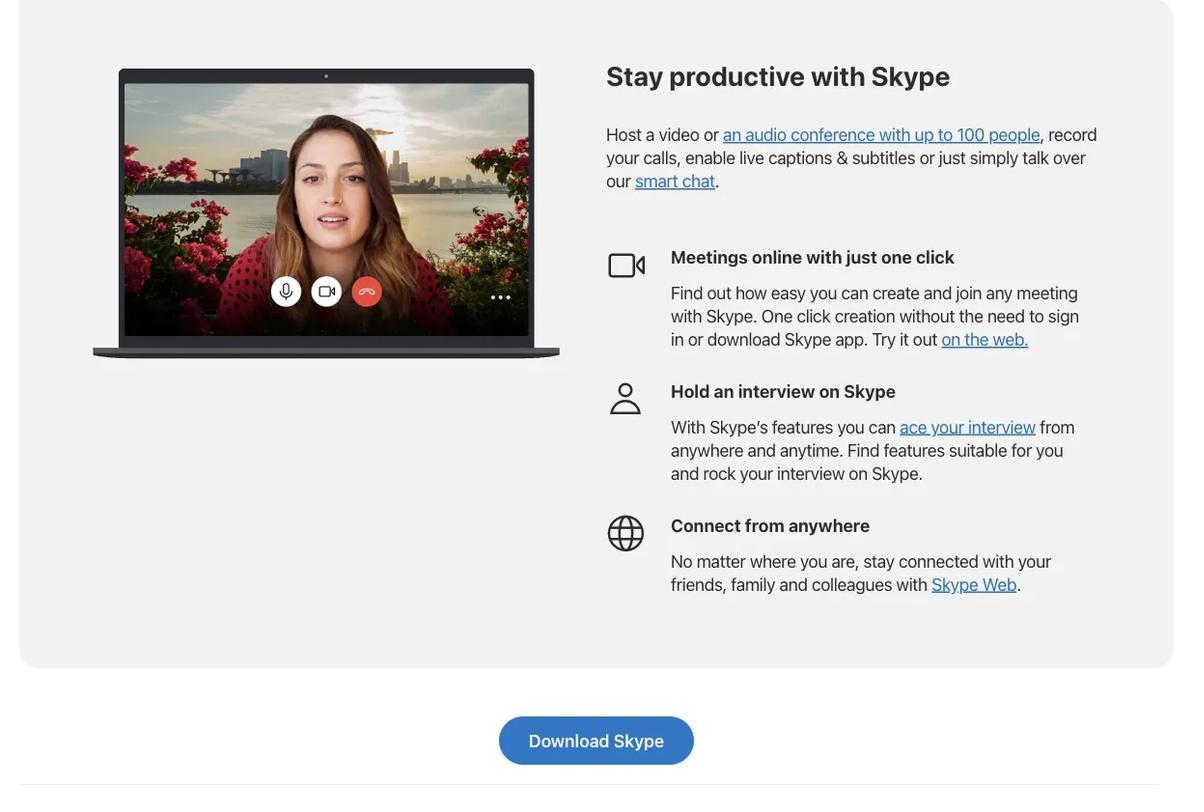 Task type: vqa. For each thing, say whether or not it's contained in the screenshot.
skype manager on desktop image
no



Task type: locate. For each thing, give the bounding box(es) containing it.
any
[[987, 282, 1013, 303]]

on the web.
[[942, 329, 1029, 350]]

can
[[842, 282, 869, 303], [869, 417, 896, 437]]

you
[[810, 282, 838, 303], [838, 417, 865, 437], [1037, 440, 1064, 460], [801, 551, 828, 571]]

skype. down the "ace"
[[872, 463, 923, 484]]

just left "one"
[[847, 247, 878, 268]]

how
[[736, 282, 767, 303]]

from
[[1041, 417, 1076, 437], [746, 515, 785, 536]]

stay
[[607, 60, 664, 91]]

0 horizontal spatial anywhere
[[671, 440, 744, 460]]

download
[[529, 730, 610, 751]]

0 horizontal spatial features
[[773, 417, 834, 437]]

with up web
[[983, 551, 1015, 571]]

easy
[[772, 282, 806, 303]]

1 horizontal spatial on
[[849, 463, 868, 484]]

your down host
[[607, 147, 640, 168]]

your right rock
[[740, 463, 774, 484]]

with up 'in'
[[671, 306, 703, 326]]


[[607, 380, 645, 419]]

1 horizontal spatial to
[[1030, 306, 1045, 326]]

anywhere up rock
[[671, 440, 744, 460]]

1 horizontal spatial features
[[884, 440, 945, 460]]

1 horizontal spatial just
[[940, 147, 966, 168]]

calls,
[[644, 147, 682, 168]]

1 vertical spatial on
[[820, 381, 840, 402]]

just down 100
[[940, 147, 966, 168]]

interview up the skype's
[[739, 381, 816, 402]]

the
[[960, 306, 984, 326], [965, 329, 989, 350]]

our
[[607, 171, 631, 191]]

or up enable at the right top of the page
[[704, 124, 719, 145]]

1 vertical spatial features
[[884, 440, 945, 460]]

skype web .
[[932, 574, 1022, 594]]

you left are,
[[801, 551, 828, 571]]

0 horizontal spatial click
[[797, 306, 831, 326]]

are,
[[832, 551, 860, 571]]

0 horizontal spatial skype.
[[707, 306, 758, 326]]

create
[[873, 282, 920, 303]]

2 vertical spatial interview
[[778, 463, 845, 484]]

find down with skype's features you can ace your interview at the right of the page
[[848, 440, 880, 460]]

1 vertical spatial out
[[914, 329, 938, 350]]

skype's
[[710, 417, 768, 437]]

out left how
[[708, 282, 732, 303]]

click right "one"
[[917, 247, 955, 268]]

0 vertical spatial skype.
[[707, 306, 758, 326]]

find
[[671, 282, 703, 303], [848, 440, 880, 460]]

on down with skype's features you can ace your interview at the right of the page
[[849, 463, 868, 484]]

skype inside find out how easy you can create and join any meeting with skype. one click creation without the need to sign in or download skype app. try it out
[[785, 329, 832, 350]]

0 vertical spatial on
[[942, 329, 961, 350]]

with
[[811, 60, 866, 91], [880, 124, 911, 145], [807, 247, 843, 268], [671, 306, 703, 326], [983, 551, 1015, 571], [897, 574, 928, 594]]

with right online
[[807, 247, 843, 268]]

on up with skype's features you can ace your interview at the right of the page
[[820, 381, 840, 402]]

1 vertical spatial skype.
[[872, 463, 923, 484]]

the left web.
[[965, 329, 989, 350]]

features down the "ace"
[[884, 440, 945, 460]]

connect
[[671, 515, 742, 536]]

skype. inside find out how easy you can create and join any meeting with skype. one click creation without the need to sign in or download skype app. try it out
[[707, 306, 758, 326]]

smart
[[635, 171, 679, 191]]

0 horizontal spatial just
[[847, 247, 878, 268]]

with skype's features you can ace your interview
[[671, 417, 1036, 437]]

find inside from anywhere and anytime. find features suitable for you and rock your interview on skype.
[[848, 440, 880, 460]]

skype web link
[[932, 574, 1017, 594]]

with down connected
[[897, 574, 928, 594]]

over
[[1054, 147, 1086, 168]]

you right easy
[[810, 282, 838, 303]]

click
[[917, 247, 955, 268], [797, 306, 831, 326]]

can up creation
[[842, 282, 869, 303]]

to
[[939, 124, 954, 145], [1030, 306, 1045, 326]]

no
[[671, 551, 693, 571]]

the down the join
[[960, 306, 984, 326]]

with inside find out how easy you can create and join any meeting with skype. one click creation without the need to sign in or download skype app. try it out
[[671, 306, 703, 326]]

2 horizontal spatial on
[[942, 329, 961, 350]]

host a video or an audio conference with up to 100 people
[[607, 124, 1041, 145]]

1 horizontal spatial click
[[917, 247, 955, 268]]

an up 'live'
[[724, 124, 742, 145]]

interview down anytime.
[[778, 463, 845, 484]]

, record your calls, enable live captions & subtitles or just simply talk over our
[[607, 124, 1098, 191]]

your inside from anywhere and anytime. find features suitable for you and rock your interview on skype.
[[740, 463, 774, 484]]

your
[[607, 147, 640, 168], [932, 417, 965, 437], [740, 463, 774, 484], [1019, 551, 1052, 571]]

from right ace your interview link
[[1041, 417, 1076, 437]]

you up anytime.
[[838, 417, 865, 437]]

meeting
[[1017, 282, 1079, 303]]

just
[[940, 147, 966, 168], [847, 247, 878, 268]]

0 horizontal spatial out
[[708, 282, 732, 303]]

0 horizontal spatial find
[[671, 282, 703, 303]]

rock
[[704, 463, 736, 484]]

from inside from anywhere and anytime. find features suitable for you and rock your interview on skype.
[[1041, 417, 1076, 437]]

stay
[[864, 551, 895, 571]]

skype
[[872, 60, 951, 91], [785, 329, 832, 350], [844, 381, 896, 402], [932, 574, 979, 594], [614, 730, 665, 751]]

0 vertical spatial just
[[940, 147, 966, 168]]

1 vertical spatial or
[[920, 147, 936, 168]]

interview
[[739, 381, 816, 402], [969, 417, 1036, 437], [778, 463, 845, 484]]

anywhere up are,
[[789, 515, 871, 536]]

features up anytime.
[[773, 417, 834, 437]]

1 vertical spatial click
[[797, 306, 831, 326]]

0 vertical spatial click
[[917, 247, 955, 268]]

1 vertical spatial anywhere
[[789, 515, 871, 536]]

to right up
[[939, 124, 954, 145]]

or
[[704, 124, 719, 145], [920, 147, 936, 168], [688, 329, 704, 350]]

on down without
[[942, 329, 961, 350]]

1 horizontal spatial skype.
[[872, 463, 923, 484]]

1 horizontal spatial .
[[1017, 574, 1022, 594]]

and up without
[[924, 282, 953, 303]]

your up skype web .
[[1019, 551, 1052, 571]]

productive
[[670, 60, 806, 91]]

host
[[607, 124, 642, 145]]

anywhere inside from anywhere and anytime. find features suitable for you and rock your interview on skype.
[[671, 440, 744, 460]]

in
[[671, 329, 684, 350]]

skype down connected
[[932, 574, 979, 594]]

skype. up download
[[707, 306, 758, 326]]

a
[[646, 124, 655, 145]]

1 vertical spatial from
[[746, 515, 785, 536]]

and
[[924, 282, 953, 303], [748, 440, 776, 460], [671, 463, 699, 484], [780, 574, 808, 594]]

for
[[1012, 440, 1033, 460]]

1 horizontal spatial find
[[848, 440, 880, 460]]

anywhere
[[671, 440, 744, 460], [789, 515, 871, 536]]

an
[[724, 124, 742, 145], [714, 381, 735, 402]]


[[607, 514, 645, 553]]

and down where
[[780, 574, 808, 594]]

with up subtitles
[[880, 124, 911, 145]]

app.
[[836, 329, 869, 350]]

or right 'in'
[[688, 329, 704, 350]]

connected
[[899, 551, 979, 571]]

skype right the download
[[614, 730, 665, 751]]

click down easy
[[797, 306, 831, 326]]

,
[[1041, 124, 1045, 145]]

you inside no matter where you are, stay connected with your friends, family and colleagues with
[[801, 551, 828, 571]]

up
[[915, 124, 934, 145]]

no matter where you are, stay connected with your friends, family and colleagues with
[[671, 551, 1052, 594]]

out right it
[[914, 329, 938, 350]]

0 vertical spatial from
[[1041, 417, 1076, 437]]

.
[[716, 171, 720, 191], [1017, 574, 1022, 594]]

skype.
[[707, 306, 758, 326], [872, 463, 923, 484]]

0 vertical spatial .
[[716, 171, 720, 191]]

0 horizontal spatial to
[[939, 124, 954, 145]]

2 vertical spatial or
[[688, 329, 704, 350]]

2 vertical spatial on
[[849, 463, 868, 484]]

0 vertical spatial find
[[671, 282, 703, 303]]

1 vertical spatial find
[[848, 440, 880, 460]]

web
[[983, 574, 1017, 594]]

an right hold
[[714, 381, 735, 402]]

or inside , record your calls, enable live captions & subtitles or just simply talk over our
[[920, 147, 936, 168]]

to down meeting
[[1030, 306, 1045, 326]]

one
[[762, 306, 793, 326]]

live
[[740, 147, 765, 168]]

1 vertical spatial .
[[1017, 574, 1022, 594]]

interview up for
[[969, 417, 1036, 437]]

your inside no matter where you are, stay connected with your friends, family and colleagues with
[[1019, 551, 1052, 571]]

0 vertical spatial can
[[842, 282, 869, 303]]

you inside from anywhere and anytime. find features suitable for you and rock your interview on skype.
[[1037, 440, 1064, 460]]

can left the "ace"
[[869, 417, 896, 437]]

on
[[942, 329, 961, 350], [820, 381, 840, 402], [849, 463, 868, 484]]

0 vertical spatial the
[[960, 306, 984, 326]]

smart chat .
[[635, 171, 720, 191]]

0 vertical spatial features
[[773, 417, 834, 437]]

1 vertical spatial to
[[1030, 306, 1045, 326]]

1 horizontal spatial anywhere
[[789, 515, 871, 536]]

. for smart chat .
[[716, 171, 720, 191]]

anytime.
[[780, 440, 844, 460]]

on the web. link
[[942, 329, 1029, 350]]

hold
[[671, 381, 710, 402]]

with up conference
[[811, 60, 866, 91]]

sign
[[1049, 306, 1080, 326]]

0 vertical spatial anywhere
[[671, 440, 744, 460]]

find down meetings
[[671, 282, 703, 303]]

features
[[773, 417, 834, 437], [884, 440, 945, 460]]

0 vertical spatial out
[[708, 282, 732, 303]]

skype down one
[[785, 329, 832, 350]]

1 horizontal spatial from
[[1041, 417, 1076, 437]]

matter
[[697, 551, 746, 571]]

0 horizontal spatial .
[[716, 171, 720, 191]]

record
[[1049, 124, 1098, 145]]

you right for
[[1037, 440, 1064, 460]]

connect from anywhere
[[671, 515, 871, 536]]

from up where
[[746, 515, 785, 536]]

or down up
[[920, 147, 936, 168]]



Task type: describe. For each thing, give the bounding box(es) containing it.
on inside from anywhere and anytime. find features suitable for you and rock your interview on skype.
[[849, 463, 868, 484]]

0 horizontal spatial from
[[746, 515, 785, 536]]

enable
[[686, 147, 736, 168]]

and left rock
[[671, 463, 699, 484]]

suitable
[[950, 440, 1008, 460]]

1 vertical spatial the
[[965, 329, 989, 350]]

skype inside download skype link
[[614, 730, 665, 751]]

and inside find out how easy you can create and join any meeting with skype. one click creation without the need to sign in or download skype app. try it out
[[924, 282, 953, 303]]

and down the skype's
[[748, 440, 776, 460]]

without
[[900, 306, 956, 326]]

1 vertical spatial interview
[[969, 417, 1036, 437]]

0 horizontal spatial on
[[820, 381, 840, 402]]

family
[[732, 574, 776, 594]]


[[607, 246, 645, 285]]

simply
[[971, 147, 1019, 168]]

it
[[900, 329, 910, 350]]

download skype link
[[499, 717, 695, 765]]

web.
[[994, 329, 1029, 350]]

0 vertical spatial to
[[939, 124, 954, 145]]

friends,
[[671, 574, 727, 594]]

skype up with skype's features you can ace your interview at the right of the page
[[844, 381, 896, 402]]

join
[[957, 282, 983, 303]]

1 vertical spatial just
[[847, 247, 878, 268]]

audio
[[746, 124, 787, 145]]

people
[[990, 124, 1041, 145]]

online
[[752, 247, 803, 268]]

with
[[671, 417, 706, 437]]

you inside find out how easy you can create and join any meeting with skype. one click creation without the need to sign in or download skype app. try it out
[[810, 282, 838, 303]]

your inside , record your calls, enable live captions & subtitles or just simply talk over our
[[607, 147, 640, 168]]

chat
[[683, 171, 716, 191]]

1 horizontal spatial out
[[914, 329, 938, 350]]

video
[[659, 124, 700, 145]]

stay productive with skype
[[607, 60, 951, 91]]

&
[[837, 147, 849, 168]]

to inside find out how easy you can create and join any meeting with skype. one click creation without the need to sign in or download skype app. try it out
[[1030, 306, 1045, 326]]

need
[[988, 306, 1026, 326]]

features inside from anywhere and anytime. find features suitable for you and rock your interview on skype.
[[884, 440, 945, 460]]

try
[[873, 329, 896, 350]]

0 vertical spatial or
[[704, 124, 719, 145]]

smart chat link
[[635, 171, 716, 191]]

one
[[882, 247, 913, 268]]

hold an interview on skype
[[671, 381, 896, 402]]

find inside find out how easy you can create and join any meeting with skype. one click creation without the need to sign in or download skype app. try it out
[[671, 282, 703, 303]]

creation
[[835, 306, 896, 326]]

or inside find out how easy you can create and join any meeting with skype. one click creation without the need to sign in or download skype app. try it out
[[688, 329, 704, 350]]

just inside , record your calls, enable live captions & subtitles or just simply talk over our
[[940, 147, 966, 168]]

talk
[[1023, 147, 1050, 168]]

click inside find out how easy you can create and join any meeting with skype. one click creation without the need to sign in or download skype app. try it out
[[797, 306, 831, 326]]

meetings online with just one click
[[671, 247, 955, 268]]

1 vertical spatial an
[[714, 381, 735, 402]]

ace your interview link
[[901, 417, 1036, 437]]

from anywhere and anytime. find features suitable for you and rock your interview on skype.
[[671, 417, 1076, 484]]

an audio conference with up to 100 people link
[[724, 124, 1041, 145]]

0 vertical spatial interview
[[739, 381, 816, 402]]

skype up up
[[872, 60, 951, 91]]

ace
[[901, 417, 927, 437]]

meetings
[[671, 247, 748, 268]]

find out how easy you can create and join any meeting with skype. one click creation without the need to sign in or download skype app. try it out
[[671, 282, 1080, 350]]

0 vertical spatial an
[[724, 124, 742, 145]]

interview inside from anywhere and anytime. find features suitable for you and rock your interview on skype.
[[778, 463, 845, 484]]

skype. inside from anywhere and anytime. find features suitable for you and rock your interview on skype.
[[872, 463, 923, 484]]

subtitles
[[853, 147, 916, 168]]

colleagues
[[812, 574, 893, 594]]

download skype
[[529, 730, 665, 751]]

the inside find out how easy you can create and join any meeting with skype. one click creation without the need to sign in or download skype app. try it out
[[960, 306, 984, 326]]

your right the "ace"
[[932, 417, 965, 437]]

conference
[[791, 124, 876, 145]]

1 vertical spatial can
[[869, 417, 896, 437]]

100
[[958, 124, 985, 145]]

. for skype web .
[[1017, 574, 1022, 594]]

and inside no matter where you are, stay connected with your friends, family and colleagues with
[[780, 574, 808, 594]]

download
[[708, 329, 781, 350]]

where
[[750, 551, 797, 571]]

captions
[[769, 147, 833, 168]]

can inside find out how easy you can create and join any meeting with skype. one click creation without the need to sign in or download skype app. try it out
[[842, 282, 869, 303]]



